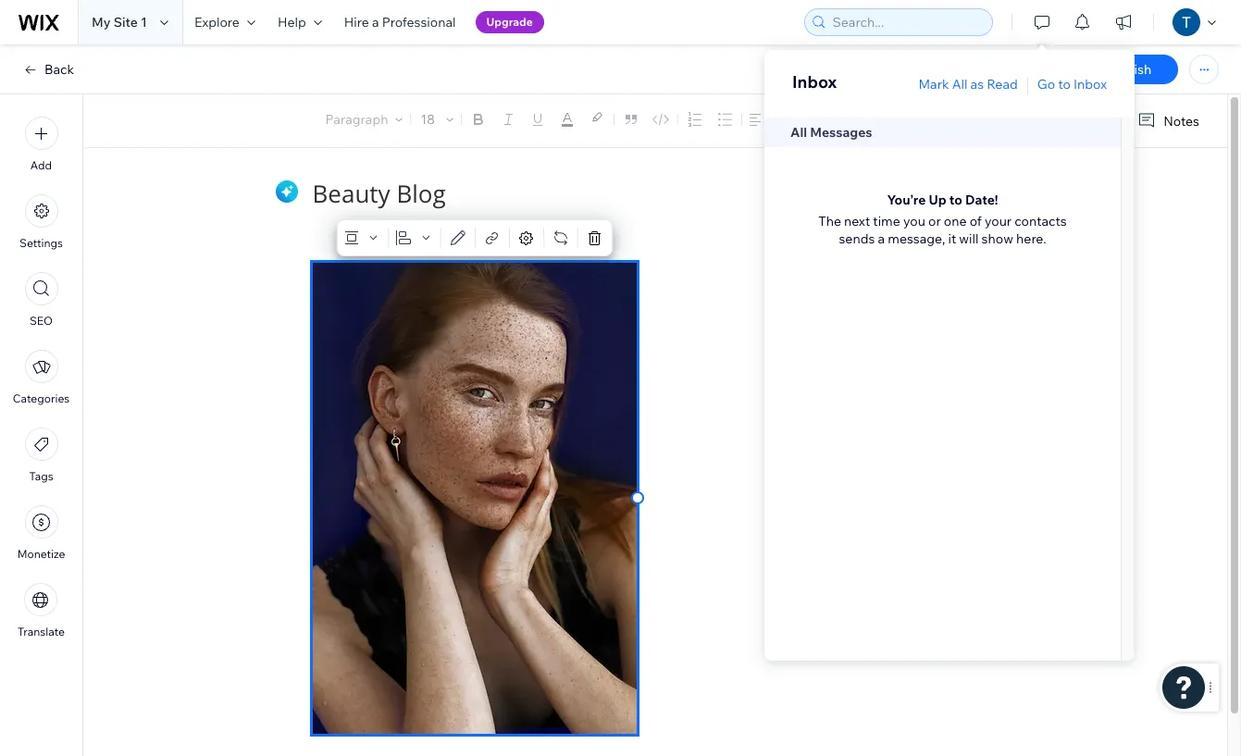 Task type: describe. For each thing, give the bounding box(es) containing it.
1
[[141, 14, 147, 31]]

mark
[[918, 76, 949, 93]]

0 horizontal spatial inbox
[[792, 71, 837, 93]]

go to inbox
[[1037, 76, 1107, 93]]

you're up to date! the next time you or one of your contacts sends a message, it will show here.
[[818, 191, 1067, 247]]

of
[[970, 213, 982, 229]]

my
[[92, 14, 111, 31]]

will
[[959, 230, 979, 247]]

categories button
[[13, 350, 70, 405]]

categories
[[13, 391, 70, 405]]

a inside the you're up to date! the next time you or one of your contacts sends a message, it will show here.
[[878, 230, 885, 247]]

mark all as read button
[[918, 76, 1018, 93]]

contacts
[[1015, 213, 1067, 229]]

you're
[[887, 191, 926, 208]]

mark all as read
[[918, 76, 1018, 93]]

seo
[[30, 314, 53, 328]]

it
[[948, 230, 956, 247]]

you
[[903, 213, 925, 229]]

show
[[982, 230, 1013, 247]]

seo button
[[25, 272, 58, 328]]

Add a Catchy Title text field
[[312, 177, 984, 210]]

as
[[970, 76, 984, 93]]

notes
[[1164, 112, 1199, 129]]

notes button
[[1130, 108, 1205, 133]]

add
[[30, 158, 52, 172]]

message,
[[888, 230, 945, 247]]

settings
[[20, 236, 63, 250]]

messages
[[810, 124, 872, 141]]

one
[[944, 213, 967, 229]]

translate
[[18, 625, 65, 639]]

professional
[[382, 14, 456, 31]]

sends
[[839, 230, 875, 247]]

here.
[[1016, 230, 1046, 247]]

translate button
[[18, 583, 65, 639]]

0 horizontal spatial a
[[372, 14, 379, 31]]

site
[[114, 14, 138, 31]]

back button
[[22, 61, 74, 78]]

paragraph button
[[322, 106, 407, 132]]

Search... field
[[827, 9, 987, 35]]

date!
[[965, 191, 998, 208]]

1 horizontal spatial to
[[1058, 76, 1071, 93]]

go
[[1037, 76, 1055, 93]]



Task type: locate. For each thing, give the bounding box(es) containing it.
hire
[[344, 14, 369, 31]]

hire a professional link
[[333, 0, 467, 44]]

read
[[987, 76, 1018, 93]]

tags
[[29, 469, 53, 483]]

paragraph
[[325, 111, 388, 128]]

publish button
[[1080, 55, 1178, 84]]

a
[[372, 14, 379, 31], [878, 230, 885, 247]]

menu
[[0, 106, 82, 650]]

inbox up all messages
[[792, 71, 837, 93]]

all
[[952, 76, 967, 93], [790, 124, 807, 141]]

inbox right go
[[1074, 76, 1107, 93]]

0 horizontal spatial to
[[949, 191, 962, 208]]

1 horizontal spatial all
[[952, 76, 967, 93]]

1 vertical spatial a
[[878, 230, 885, 247]]

the
[[818, 213, 841, 229]]

upgrade button
[[475, 11, 544, 33]]

explore
[[194, 14, 240, 31]]

to
[[1058, 76, 1071, 93], [949, 191, 962, 208]]

tags button
[[25, 428, 58, 483]]

0 horizontal spatial all
[[790, 124, 807, 141]]

1 horizontal spatial inbox
[[1074, 76, 1107, 93]]

all left the 'messages'
[[790, 124, 807, 141]]

inbox
[[792, 71, 837, 93], [1074, 76, 1107, 93]]

a down the time at right top
[[878, 230, 885, 247]]

time
[[873, 213, 900, 229]]

to inside the you're up to date! the next time you or one of your contacts sends a message, it will show here.
[[949, 191, 962, 208]]

add button
[[25, 117, 58, 172]]

1 vertical spatial all
[[790, 124, 807, 141]]

upgrade
[[486, 15, 533, 29]]

or
[[928, 213, 941, 229]]

go to inbox button
[[1037, 76, 1107, 93]]

my site 1
[[92, 14, 147, 31]]

help button
[[266, 0, 333, 44]]

monetize button
[[17, 505, 65, 561]]

all left as at the right top of page
[[952, 76, 967, 93]]

0 vertical spatial to
[[1058, 76, 1071, 93]]

monetize
[[17, 547, 65, 561]]

up
[[929, 191, 947, 208]]

a right hire at the left
[[372, 14, 379, 31]]

help
[[278, 14, 306, 31]]

all messages
[[790, 124, 872, 141]]

your
[[985, 213, 1012, 229]]

1 horizontal spatial a
[[878, 230, 885, 247]]

back
[[44, 61, 74, 78]]

1 vertical spatial to
[[949, 191, 962, 208]]

next
[[844, 213, 870, 229]]

to right go
[[1058, 76, 1071, 93]]

publish
[[1107, 61, 1152, 78]]

hire a professional
[[344, 14, 456, 31]]

0 vertical spatial a
[[372, 14, 379, 31]]

settings button
[[20, 194, 63, 250]]

0 vertical spatial all
[[952, 76, 967, 93]]

menu containing add
[[0, 106, 82, 650]]

to right up
[[949, 191, 962, 208]]



Task type: vqa. For each thing, say whether or not it's contained in the screenshot.
Inbox
yes



